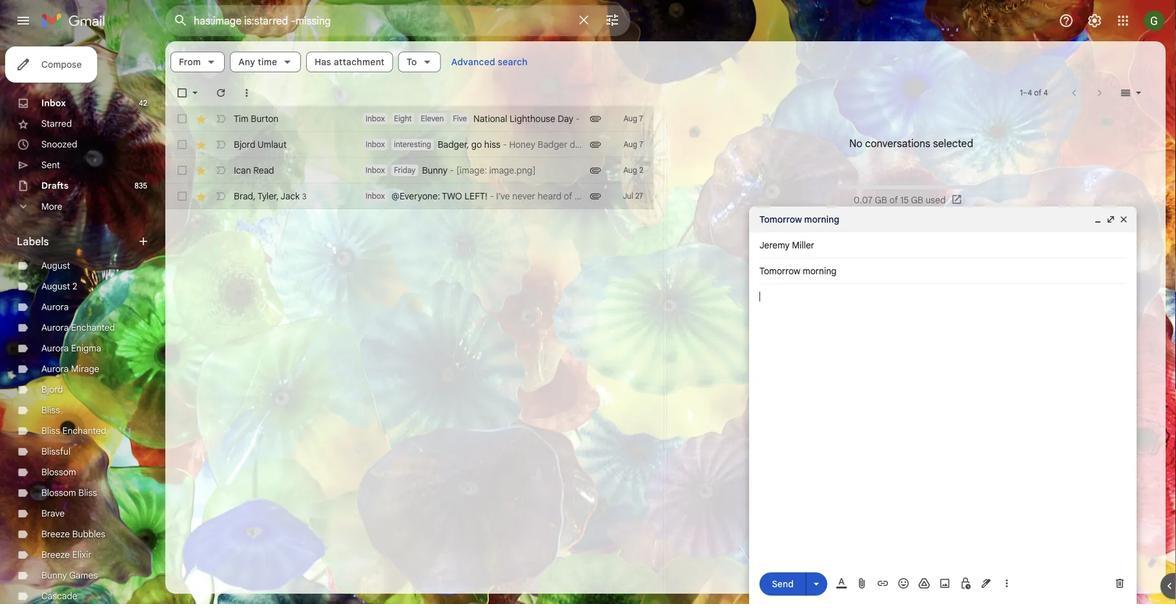 Task type: describe. For each thing, give the bounding box(es) containing it.
labels heading
[[17, 235, 137, 248]]

august link
[[41, 260, 70, 272]]

ican
[[234, 165, 251, 176]]

has attachment image
[[589, 112, 602, 125]]

jul
[[623, 192, 633, 201]]

jul 27
[[623, 192, 643, 201]]

blissful
[[41, 446, 71, 458]]

inbox link
[[41, 98, 66, 109]]

labels navigation
[[0, 41, 165, 605]]

clear search image
[[571, 7, 597, 33]]

no conversations selected main content
[[165, 41, 1166, 594]]

brad , tyler , jack 3
[[234, 190, 307, 202]]

hiss
[[484, 139, 500, 150]]

Subject field
[[760, 265, 1126, 278]]

breeze elixir
[[41, 550, 92, 561]]

advanced search button
[[446, 50, 533, 74]]

1 gb from the left
[[875, 195, 887, 206]]

aug for [image: image.png]
[[623, 166, 637, 175]]

friday
[[394, 166, 416, 175]]

badger, go hiss - honey badger don't care.
[[438, 139, 614, 150]]

tomorrow morning
[[760, 214, 840, 225]]

send
[[772, 579, 794, 590]]

2 , from the left
[[276, 190, 279, 202]]

inbox for bjord umlaut
[[366, 140, 385, 150]]

- right hiss
[[503, 139, 507, 150]]

none checkbox inside no conversations selected main content
[[176, 112, 189, 125]]

morning
[[804, 214, 840, 225]]

snoozed link
[[41, 139, 77, 150]]

games
[[69, 570, 98, 582]]

15
[[900, 195, 909, 206]]

1 4 from the left
[[1028, 88, 1032, 98]]

lighthouse
[[510, 113, 555, 124]]

selected
[[933, 137, 973, 150]]

gmail image
[[41, 8, 112, 34]]

follow link to manage storage image
[[951, 194, 964, 207]]

support image
[[1059, 13, 1074, 28]]

row containing ican read
[[165, 158, 654, 183]]

sent link
[[41, 160, 60, 171]]

@everyone:
[[391, 191, 440, 202]]

labels
[[17, 235, 49, 248]]

aug 2
[[623, 166, 643, 175]]

bjord for bjord link
[[41, 384, 63, 396]]

insert files using drive image
[[918, 577, 931, 590]]

blossom for blossom bliss
[[41, 488, 76, 499]]

aurora for aurora enigma
[[41, 343, 69, 354]]

- right day on the left of page
[[576, 113, 580, 124]]

elixir
[[72, 550, 92, 561]]

day
[[558, 113, 574, 124]]

time
[[258, 56, 277, 67]]

bliss enchanted link
[[41, 426, 106, 437]]

aug 7 for national lighthouse day -
[[624, 114, 643, 124]]

breeze elixir link
[[41, 550, 92, 561]]

burton
[[251, 113, 279, 124]]

cascade link
[[41, 591, 77, 602]]

no
[[849, 137, 863, 150]]

brave link
[[41, 508, 65, 520]]

attach files image
[[856, 577, 869, 590]]

has attachment
[[315, 56, 385, 67]]

jeremy
[[760, 240, 790, 251]]

umlaut
[[258, 139, 287, 150]]

drafts link
[[41, 180, 69, 192]]

1 vertical spatial of
[[890, 195, 898, 206]]

breeze bubbles link
[[41, 529, 105, 540]]

ican read
[[234, 165, 274, 176]]

835
[[135, 181, 147, 191]]

bunny games link
[[41, 570, 98, 582]]

image.png]
[[489, 165, 536, 176]]

bliss for bliss "link"
[[41, 405, 60, 416]]

more button
[[0, 196, 155, 217]]

bjord umlaut
[[234, 139, 287, 150]]

main menu image
[[16, 13, 31, 28]]

blossom link
[[41, 467, 76, 478]]

[image:
[[456, 165, 487, 176]]

bubbles
[[72, 529, 105, 540]]

Message Body text field
[[760, 291, 1126, 559]]

left!
[[465, 191, 487, 202]]

breeze for breeze elixir
[[41, 550, 70, 561]]

aug for honey badger don't care.
[[624, 140, 637, 150]]

five
[[453, 114, 467, 124]]

bliss for bliss enchanted
[[41, 426, 60, 437]]

starred
[[41, 118, 72, 130]]

1
[[1020, 88, 1023, 98]]

1 – 4 of 4
[[1020, 88, 1048, 98]]

aurora for aurora enchanted
[[41, 322, 69, 334]]

aurora for aurora link
[[41, 302, 69, 313]]

august for august 2
[[41, 281, 70, 292]]

tim burton
[[234, 113, 279, 124]]

row containing tim burton
[[165, 106, 654, 132]]

used
[[926, 195, 946, 206]]

badger
[[538, 139, 568, 150]]

insert signature image
[[980, 577, 993, 590]]

0.07
[[854, 195, 873, 206]]

bliss link
[[41, 405, 60, 416]]

attachment
[[334, 56, 385, 67]]

any time
[[238, 56, 277, 67]]

send button
[[760, 573, 806, 596]]

inbox @everyone: two left! -
[[366, 191, 496, 202]]

national lighthouse day -
[[474, 113, 582, 124]]

breeze bubbles
[[41, 529, 105, 540]]

more
[[41, 201, 62, 212]]

blissful link
[[41, 446, 71, 458]]

toggle split pane mode image
[[1119, 87, 1132, 99]]



Task type: locate. For each thing, give the bounding box(es) containing it.
sent
[[41, 160, 60, 171]]

1 aug from the top
[[624, 114, 637, 124]]

august for the august link
[[41, 260, 70, 272]]

aurora mirage
[[41, 364, 99, 375]]

toggle confidential mode image
[[959, 577, 972, 590]]

, left jack at the top left
[[276, 190, 279, 202]]

breeze up bunny games
[[41, 550, 70, 561]]

1 vertical spatial 2
[[72, 281, 77, 292]]

bjord inside no conversations selected main content
[[234, 139, 255, 150]]

4
[[1028, 88, 1032, 98], [1044, 88, 1048, 98]]

eight
[[394, 114, 412, 124]]

0 horizontal spatial 4
[[1028, 88, 1032, 98]]

from button
[[171, 52, 225, 72]]

insert photo image
[[939, 577, 951, 590]]

two
[[442, 191, 462, 202]]

7 up aug 2 at right top
[[639, 140, 643, 150]]

has attachment button
[[306, 52, 393, 72]]

- right left!
[[490, 191, 494, 202]]

aug 7 for badger, go hiss - honey badger don't care.
[[624, 140, 643, 150]]

care.
[[593, 139, 614, 150]]

brave
[[41, 508, 65, 520]]

4 right –
[[1044, 88, 1048, 98]]

cascade
[[41, 591, 77, 602]]

1 horizontal spatial of
[[1034, 88, 1042, 98]]

0 vertical spatial 2
[[639, 166, 643, 175]]

inbox left eight
[[366, 114, 385, 124]]

blossom down blissful "link"
[[41, 467, 76, 478]]

aurora down august 2
[[41, 302, 69, 313]]

from
[[179, 56, 201, 67]]

inbox up starred on the top left
[[41, 98, 66, 109]]

blossom down blossom link
[[41, 488, 76, 499]]

insert emoji ‪(⌘⇧2)‬ image
[[897, 577, 910, 590]]

0 horizontal spatial gb
[[875, 195, 887, 206]]

1 vertical spatial bliss
[[41, 426, 60, 437]]

bjord up "ican"
[[234, 139, 255, 150]]

tomorrow morning dialog
[[749, 207, 1137, 605]]

pop out image
[[1106, 214, 1116, 225]]

1 7 from the top
[[639, 114, 643, 124]]

tyler
[[257, 190, 276, 202]]

discard draft ‪(⌘⇧d)‬ image
[[1114, 577, 1126, 590]]

inbox left @everyone:
[[366, 192, 385, 201]]

None search field
[[165, 5, 630, 36]]

7 for badger, go hiss - honey badger don't care.
[[639, 140, 643, 150]]

bjord up bliss "link"
[[41, 384, 63, 396]]

bunny up 'cascade'
[[41, 570, 67, 582]]

gb right 0.07
[[875, 195, 887, 206]]

1 breeze from the top
[[41, 529, 70, 540]]

1 vertical spatial aug
[[624, 140, 637, 150]]

1 vertical spatial august
[[41, 281, 70, 292]]

2 gb from the left
[[911, 195, 923, 206]]

0 vertical spatial of
[[1034, 88, 1042, 98]]

aug right has attachment image
[[624, 114, 637, 124]]

august
[[41, 260, 70, 272], [41, 281, 70, 292]]

blossom bliss
[[41, 488, 97, 499]]

0 vertical spatial bunny
[[422, 165, 448, 176]]

aurora mirage link
[[41, 364, 99, 375]]

1 aug 7 from the top
[[624, 114, 643, 124]]

1 horizontal spatial 2
[[639, 166, 643, 175]]

aug 7 up aug 2 at right top
[[624, 140, 643, 150]]

1 vertical spatial 7
[[639, 140, 643, 150]]

compose button
[[5, 47, 97, 83]]

insert link ‪(⌘k)‬ image
[[877, 577, 889, 590]]

0 vertical spatial enchanted
[[71, 322, 115, 334]]

tomorrow
[[760, 214, 802, 225]]

2 aug 7 from the top
[[624, 140, 643, 150]]

miller
[[792, 240, 814, 251]]

bunny for bunny games
[[41, 570, 67, 582]]

bjord inside labels navigation
[[41, 384, 63, 396]]

42
[[139, 99, 147, 108]]

2 vertical spatial bliss
[[78, 488, 97, 499]]

2 aurora from the top
[[41, 322, 69, 334]]

bunny
[[422, 165, 448, 176], [41, 570, 67, 582]]

aug up jul at top
[[623, 166, 637, 175]]

compose
[[41, 59, 82, 70]]

2 7 from the top
[[639, 140, 643, 150]]

advanced search
[[451, 56, 528, 67]]

4 row from the top
[[165, 183, 654, 209]]

aug
[[624, 114, 637, 124], [624, 140, 637, 150], [623, 166, 637, 175]]

breeze down 'brave' link
[[41, 529, 70, 540]]

inbox
[[41, 98, 66, 109], [366, 114, 385, 124], [366, 140, 385, 150], [366, 166, 385, 175], [366, 192, 385, 201]]

of right –
[[1034, 88, 1042, 98]]

more send options image
[[810, 578, 823, 591]]

1 horizontal spatial ,
[[276, 190, 279, 202]]

has
[[315, 56, 331, 67]]

starred link
[[41, 118, 72, 130]]

enigma
[[71, 343, 101, 354]]

7 right has attachment image
[[639, 114, 643, 124]]

drafts
[[41, 180, 69, 192]]

enchanted for bliss enchanted
[[62, 426, 106, 437]]

eleven
[[421, 114, 444, 124]]

1 blossom from the top
[[41, 467, 76, 478]]

row containing brad
[[165, 183, 654, 209]]

advanced search options image
[[599, 7, 625, 33]]

1 vertical spatial enchanted
[[62, 426, 106, 437]]

advanced
[[451, 56, 495, 67]]

search mail image
[[169, 9, 192, 32]]

1 vertical spatial blossom
[[41, 488, 76, 499]]

3 row from the top
[[165, 158, 654, 183]]

august down the august link
[[41, 281, 70, 292]]

bliss enchanted
[[41, 426, 106, 437]]

row containing bjord umlaut
[[165, 132, 654, 158]]

1 vertical spatial aug 7
[[624, 140, 643, 150]]

honey
[[509, 139, 535, 150]]

0 vertical spatial aug 7
[[624, 114, 643, 124]]

2 for august 2
[[72, 281, 77, 292]]

inbox left interesting
[[366, 140, 385, 150]]

enchanted up blissful
[[62, 426, 106, 437]]

bjord
[[234, 139, 255, 150], [41, 384, 63, 396]]

aurora enchanted
[[41, 322, 115, 334]]

0 horizontal spatial of
[[890, 195, 898, 206]]

aurora up bjord link
[[41, 364, 69, 375]]

bunny for bunny - [image: image.png]
[[422, 165, 448, 176]]

1 horizontal spatial 4
[[1044, 88, 1048, 98]]

0.07 gb of 15 gb used
[[854, 195, 946, 206]]

2 blossom from the top
[[41, 488, 76, 499]]

tim
[[234, 113, 248, 124]]

4 aurora from the top
[[41, 364, 69, 375]]

gb
[[875, 195, 887, 206], [911, 195, 923, 206]]

aug 7
[[624, 114, 643, 124], [624, 140, 643, 150]]

4 right 1
[[1028, 88, 1032, 98]]

2 inside no conversations selected main content
[[639, 166, 643, 175]]

0 vertical spatial blossom
[[41, 467, 76, 478]]

close image
[[1119, 214, 1129, 225]]

2 row from the top
[[165, 132, 654, 158]]

1 , from the left
[[253, 190, 256, 202]]

snoozed
[[41, 139, 77, 150]]

august 2 link
[[41, 281, 77, 292]]

3 aurora from the top
[[41, 343, 69, 354]]

7
[[639, 114, 643, 124], [639, 140, 643, 150]]

national
[[474, 113, 507, 124]]

aurora enigma link
[[41, 343, 101, 354]]

3
[[302, 192, 307, 201]]

7 for national lighthouse day -
[[639, 114, 643, 124]]

jack
[[281, 190, 300, 202]]

1 august from the top
[[41, 260, 70, 272]]

inbox inside labels navigation
[[41, 98, 66, 109]]

bunny inside row
[[422, 165, 448, 176]]

1 horizontal spatial bjord
[[234, 139, 255, 150]]

1 vertical spatial breeze
[[41, 550, 70, 561]]

go
[[471, 139, 482, 150]]

Search mail text field
[[194, 14, 568, 27]]

3 aug from the top
[[623, 166, 637, 175]]

inbox left friday at the left
[[366, 166, 385, 175]]

1 horizontal spatial bunny
[[422, 165, 448, 176]]

any time button
[[230, 52, 301, 72]]

blossom for blossom link
[[41, 467, 76, 478]]

- left the [image:
[[450, 165, 454, 176]]

aurora down aurora link
[[41, 322, 69, 334]]

row down friday at the left
[[165, 183, 654, 209]]

interesting
[[394, 140, 431, 150]]

inbox for tim burton
[[366, 114, 385, 124]]

aurora enigma
[[41, 343, 101, 354]]

aurora up aurora mirage
[[41, 343, 69, 354]]

0 horizontal spatial 2
[[72, 281, 77, 292]]

0 horizontal spatial bunny
[[41, 570, 67, 582]]

enchanted for aurora enchanted
[[71, 322, 115, 334]]

blossom bliss link
[[41, 488, 97, 499]]

row
[[165, 106, 654, 132], [165, 132, 654, 158], [165, 158, 654, 183], [165, 183, 654, 209]]

row down interesting
[[165, 158, 654, 183]]

bunny up inbox @everyone: two left! -
[[422, 165, 448, 176]]

of left 15
[[890, 195, 898, 206]]

more image
[[240, 87, 253, 99]]

0 horizontal spatial bjord
[[41, 384, 63, 396]]

None checkbox
[[176, 87, 189, 99], [176, 138, 189, 151], [176, 164, 189, 177], [176, 190, 189, 203], [176, 87, 189, 99], [176, 138, 189, 151], [176, 164, 189, 177], [176, 190, 189, 203]]

bunny inside labels navigation
[[41, 570, 67, 582]]

enchanted
[[71, 322, 115, 334], [62, 426, 106, 437]]

2 for aug 2
[[639, 166, 643, 175]]

None checkbox
[[176, 112, 189, 125]]

, left "tyler"
[[253, 190, 256, 202]]

aug 7 right has attachment image
[[624, 114, 643, 124]]

2 aug from the top
[[624, 140, 637, 150]]

inbox inside inbox @everyone: two left! -
[[366, 192, 385, 201]]

august up 'august 2' link
[[41, 260, 70, 272]]

no conversations selected
[[849, 137, 973, 150]]

1 aurora from the top
[[41, 302, 69, 313]]

brad
[[234, 190, 253, 202]]

2
[[639, 166, 643, 175], [72, 281, 77, 292]]

bjord link
[[41, 384, 63, 396]]

breeze for breeze bubbles
[[41, 529, 70, 540]]

mirage
[[71, 364, 99, 375]]

0 vertical spatial 7
[[639, 114, 643, 124]]

to button
[[398, 52, 441, 72]]

to
[[407, 56, 417, 67]]

bliss
[[41, 405, 60, 416], [41, 426, 60, 437], [78, 488, 97, 499]]

row up interesting
[[165, 106, 654, 132]]

gb right 15
[[911, 195, 923, 206]]

bunny - [image: image.png]
[[422, 165, 536, 176]]

0 vertical spatial aug
[[624, 114, 637, 124]]

enchanted up enigma
[[71, 322, 115, 334]]

1 row from the top
[[165, 106, 654, 132]]

0 vertical spatial bliss
[[41, 405, 60, 416]]

more options image
[[1003, 577, 1011, 590]]

0 vertical spatial august
[[41, 260, 70, 272]]

minimize image
[[1093, 214, 1103, 225]]

inbox for ican read
[[366, 166, 385, 175]]

1 vertical spatial bjord
[[41, 384, 63, 396]]

row up friday at the left
[[165, 132, 654, 158]]

refresh image
[[214, 87, 227, 99]]

–
[[1023, 88, 1028, 98]]

badger,
[[438, 139, 469, 150]]

1 vertical spatial bunny
[[41, 570, 67, 582]]

aurora for aurora mirage
[[41, 364, 69, 375]]

2 august from the top
[[41, 281, 70, 292]]

bjord for bjord umlaut
[[234, 139, 255, 150]]

2 4 from the left
[[1044, 88, 1048, 98]]

0 horizontal spatial ,
[[253, 190, 256, 202]]

2 inside labels navigation
[[72, 281, 77, 292]]

settings image
[[1087, 13, 1103, 28]]

august 2
[[41, 281, 77, 292]]

1 horizontal spatial gb
[[911, 195, 923, 206]]

0 vertical spatial breeze
[[41, 529, 70, 540]]

jeremy miller
[[760, 240, 814, 251]]

read
[[253, 165, 274, 176]]

aurora
[[41, 302, 69, 313], [41, 322, 69, 334], [41, 343, 69, 354], [41, 364, 69, 375]]

2 vertical spatial aug
[[623, 166, 637, 175]]

2 breeze from the top
[[41, 550, 70, 561]]

aug up aug 2 at right top
[[624, 140, 637, 150]]

don't
[[570, 139, 591, 150]]

0 vertical spatial bjord
[[234, 139, 255, 150]]

aurora enchanted link
[[41, 322, 115, 334]]



Task type: vqa. For each thing, say whether or not it's contained in the screenshot.
Blossom link
yes



